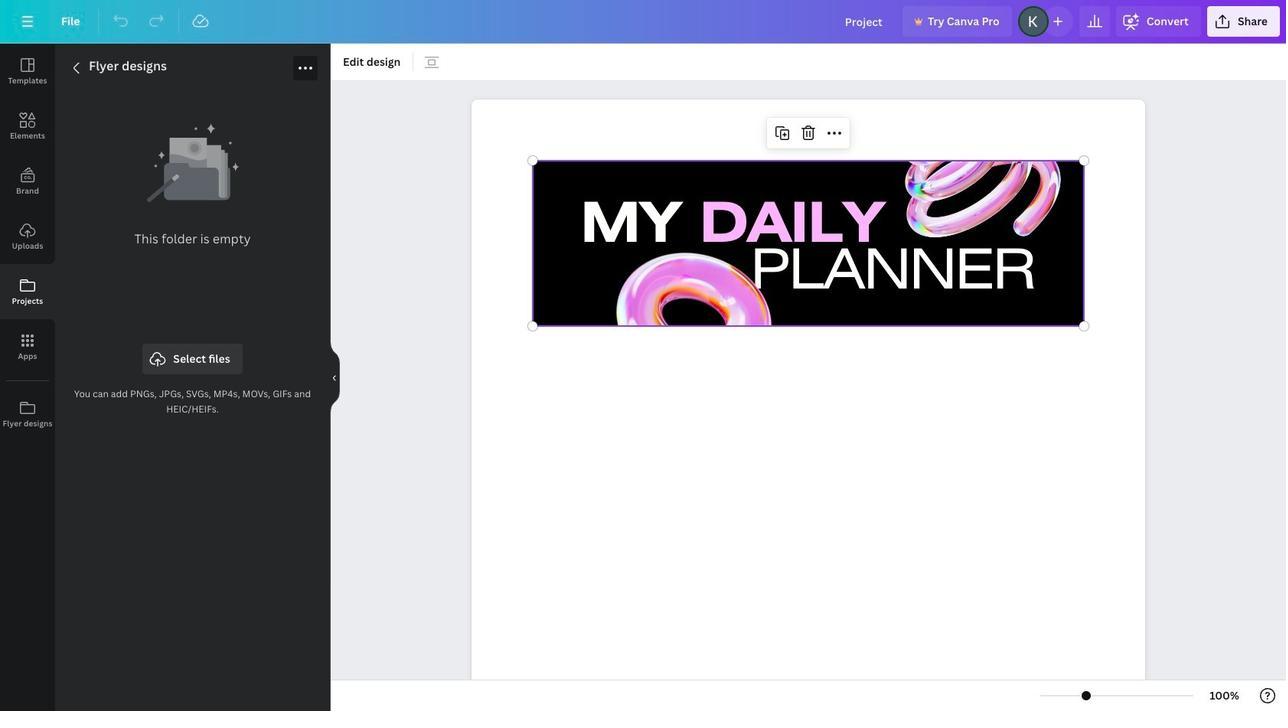 Task type: vqa. For each thing, say whether or not it's contained in the screenshot.
TEXT FIELD
yes



Task type: locate. For each thing, give the bounding box(es) containing it.
None text field
[[472, 91, 1146, 711]]

side panel tab list
[[0, 44, 55, 442]]

hide image
[[330, 341, 340, 414]]

Zoom button
[[1200, 684, 1250, 708]]

main menu bar
[[0, 0, 1287, 44]]



Task type: describe. For each thing, give the bounding box(es) containing it.
Design title text field
[[833, 6, 897, 37]]



